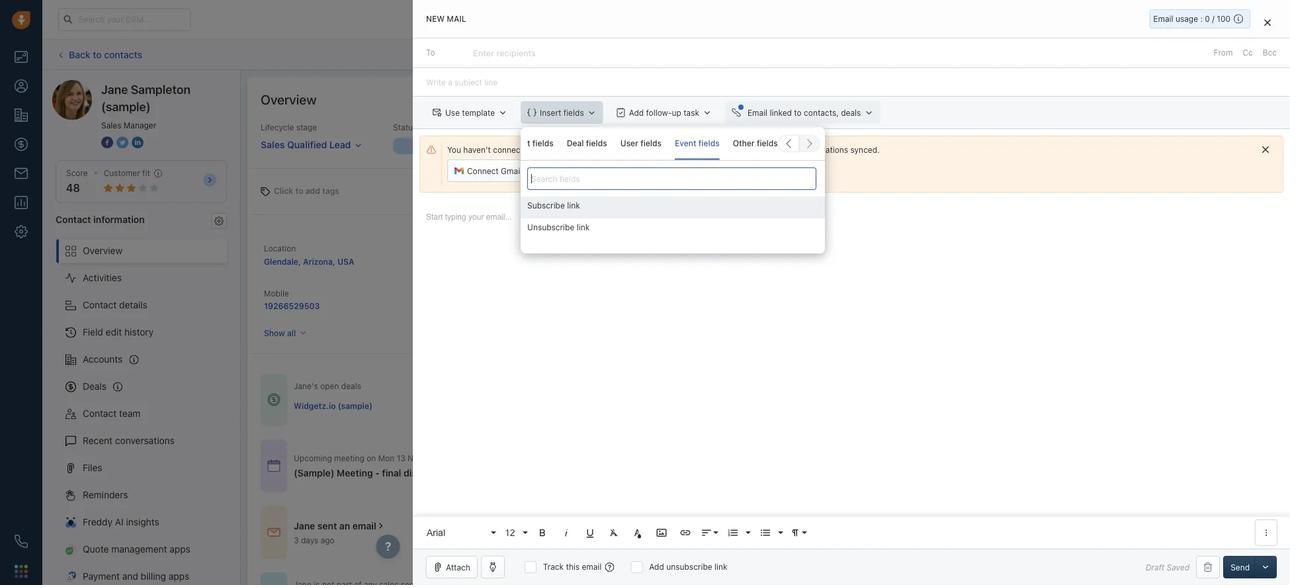 Task type: vqa. For each thing, say whether or not it's contained in the screenshot.
group
yes



Task type: describe. For each thing, give the bounding box(es) containing it.
mobile 19266529503
[[264, 289, 320, 311]]

arial
[[427, 528, 445, 538]]

email linked to contacts, deals
[[748, 108, 861, 117]]

add for add follow-up task
[[629, 108, 644, 117]]

contact for contact details
[[83, 300, 117, 310]]

email image
[[1160, 14, 1169, 25]]

1 2023 from the left
[[427, 453, 446, 462]]

linked
[[770, 108, 792, 117]]

connect a different email button
[[535, 160, 657, 182]]

conversations inside "dialog"
[[796, 145, 849, 154]]

other fields
[[733, 139, 778, 148]]

link for unsubscribe link
[[577, 223, 590, 232]]

negotiation / lost button
[[978, 138, 1125, 154]]

team
[[119, 408, 141, 419]]

(sample) for widgetz.io
[[546, 256, 580, 266]]

add follow-up task
[[629, 108, 700, 117]]

ordered list image
[[727, 527, 739, 539]]

arizona,
[[303, 257, 335, 266]]

interested button
[[686, 138, 832, 154]]

haven't
[[464, 145, 491, 154]]

deal inside upcoming meeting on mon 13 nov, 2023 from 23:30 to wed 15 nov, 2023 at 00:00 (sample) meeting - final discussion about the deal
[[499, 468, 518, 478]]

field
[[83, 327, 103, 338]]

contacted link
[[539, 138, 686, 154]]

connect a different email
[[555, 166, 649, 175]]

new link
[[393, 138, 539, 154]]

account fields
[[499, 139, 554, 148]]

status
[[393, 123, 417, 132]]

overview
[[1230, 95, 1264, 104]]

interested link
[[686, 138, 832, 154]]

freshworks switcher image
[[15, 565, 28, 578]]

about
[[454, 468, 479, 478]]

(sample) inside widgetz.io (sample) link
[[338, 401, 373, 411]]

information
[[93, 214, 145, 225]]

contacts
[[104, 49, 142, 60]]

email for email usage : 0 / 100
[[1154, 14, 1174, 23]]

add deal
[[1185, 50, 1218, 59]]

contact details
[[83, 300, 147, 310]]

2 2023 from the left
[[551, 453, 570, 462]]

the inside upcoming meeting on mon 13 nov, 2023 from 23:30 to wed 15 nov, 2023 at 00:00 (sample) meeting - final discussion about the deal
[[482, 468, 496, 478]]

application containing arial
[[413, 199, 1291, 549]]

deal
[[567, 139, 584, 148]]

task
[[684, 108, 700, 117]]

user fields
[[621, 139, 662, 148]]

contacts,
[[804, 108, 839, 117]]

jane for jane sampleton (sample)
[[101, 82, 128, 96]]

crm.
[[667, 145, 687, 154]]

gmail
[[501, 166, 522, 175]]

jane sent an email 3 days ago
[[294, 520, 376, 545]]

and
[[122, 571, 138, 582]]

now
[[730, 145, 745, 154]]

accounts widgetz.io (sample)
[[502, 243, 580, 266]]

won / churned
[[1171, 141, 1228, 151]]

unordered list image
[[760, 527, 772, 539]]

15
[[521, 453, 530, 462]]

score 48
[[66, 168, 88, 194]]

usage
[[1176, 14, 1199, 23]]

churned
[[1195, 141, 1228, 151]]

track
[[543, 562, 564, 572]]

group containing subscribe link
[[521, 197, 825, 240]]

an
[[339, 520, 350, 531]]

jane's
[[294, 382, 318, 391]]

the inside "dialog"
[[653, 145, 665, 154]]

italic (⌘i) image
[[561, 527, 573, 539]]

1 horizontal spatial overview
[[261, 91, 317, 107]]

Enter recipients text field
[[473, 42, 539, 64]]

19266529503 link
[[264, 301, 320, 311]]

fields for user fields
[[641, 139, 662, 148]]

accounts for accounts widgetz.io (sample)
[[502, 243, 536, 252]]

reminders
[[83, 489, 128, 500]]

Write a subject line text field
[[413, 68, 1291, 96]]

send
[[1231, 563, 1250, 572]]

unsubscribe
[[528, 223, 575, 232]]

link for subscribe link
[[567, 201, 580, 210]]

1 vertical spatial apps
[[169, 571, 189, 582]]

to inside upcoming meeting on mon 13 nov, 2023 from 23:30 to wed 15 nov, 2023 at 00:00 (sample) meeting - final discussion about the deal
[[492, 453, 500, 462]]

0 horizontal spatial conversations
[[115, 435, 175, 446]]

container_wx8msf4aqz5i3rn1 image for jane's open deals
[[267, 393, 281, 407]]

contact information
[[56, 214, 145, 225]]

contact for contact team
[[83, 408, 117, 419]]

draft saved
[[1146, 563, 1190, 572]]

tags
[[322, 186, 339, 196]]

fields for deal fields
[[586, 139, 607, 148]]

1 vertical spatial overview
[[83, 245, 123, 256]]

glendale, arizona, usa link
[[264, 257, 354, 266]]

manager
[[124, 120, 156, 130]]

text color image
[[632, 527, 644, 539]]

insert fields
[[540, 108, 584, 117]]

fields for account fields
[[533, 139, 554, 148]]

fields for event fields
[[699, 139, 720, 148]]

history
[[124, 327, 154, 338]]

2 nov, from the left
[[532, 453, 548, 462]]

/ inside "dialog"
[[1213, 14, 1215, 23]]

mobile
[[264, 289, 289, 298]]

to
[[426, 48, 435, 57]]

1 vertical spatial widgetz.io
[[294, 401, 336, 411]]

lifecycle stage
[[261, 123, 317, 132]]

negotiation / lost link
[[978, 138, 1125, 154]]

final
[[382, 468, 401, 478]]

from
[[448, 453, 466, 462]]

send button
[[1224, 556, 1258, 578]]

other fields link
[[733, 127, 778, 160]]

attach button
[[426, 556, 478, 578]]

accounts for accounts
[[83, 354, 123, 365]]

to inside button
[[794, 108, 802, 117]]

container_wx8msf4aqz5i3rn1 image for jane sent an email
[[267, 526, 281, 539]]

100
[[1217, 14, 1231, 23]]

container_wx8msf4aqz5i3rn1 image
[[267, 459, 281, 472]]

activities
[[83, 272, 122, 283]]

back to contacts
[[69, 49, 142, 60]]

qualified link
[[832, 138, 978, 154]]

quote
[[83, 544, 109, 555]]

underline (⌘u) image
[[584, 527, 596, 539]]

sent
[[318, 520, 337, 531]]

sales for sales manager
[[101, 120, 121, 130]]

phone image
[[15, 535, 28, 548]]

-
[[375, 468, 380, 478]]

widgetz.io (sample) link for accounts
[[502, 256, 580, 266]]

customer
[[104, 168, 140, 178]]

billing
[[141, 571, 166, 582]]

paragraph format image
[[790, 527, 802, 539]]

dialog containing arial
[[413, 0, 1291, 585]]

insert link (⌘k) image
[[680, 527, 692, 539]]



Task type: locate. For each thing, give the bounding box(es) containing it.
add left follow-
[[629, 108, 644, 117]]

0 horizontal spatial sales
[[101, 120, 121, 130]]

3
[[294, 536, 299, 545]]

2 horizontal spatial connect
[[689, 145, 721, 154]]

0 horizontal spatial widgetz.io
[[294, 401, 336, 411]]

details
[[119, 300, 147, 310]]

upcoming
[[294, 453, 332, 462]]

1 horizontal spatial jane
[[294, 520, 315, 531]]

phone element
[[8, 528, 34, 555]]

email left the usage
[[1154, 14, 1174, 23]]

connect left it
[[689, 145, 721, 154]]

widgetz.io down unsubscribe
[[502, 256, 544, 266]]

2 vertical spatial add
[[650, 562, 664, 572]]

1 horizontal spatial accounts
[[502, 243, 536, 252]]

click to add tags
[[274, 186, 339, 196]]

insert image (⌘p) image
[[656, 527, 668, 539]]

nov, right 13
[[408, 453, 424, 462]]

1 horizontal spatial email
[[1154, 14, 1174, 23]]

(sample) down unsubscribe link
[[546, 256, 580, 266]]

0 horizontal spatial jane
[[101, 82, 128, 96]]

your
[[778, 145, 794, 154]]

widgetz.io down the jane's
[[294, 401, 336, 411]]

2 container_wx8msf4aqz5i3rn1 image from the top
[[267, 526, 281, 539]]

fields inside the event fields link
[[699, 139, 720, 148]]

0 horizontal spatial deals
[[341, 382, 361, 391]]

1 horizontal spatial 2023
[[551, 453, 570, 462]]

(sample) inside jane sampleton (sample)
[[101, 99, 151, 114]]

add deal button
[[1165, 43, 1224, 66]]

synced.
[[851, 145, 880, 154]]

accounts up deals
[[83, 354, 123, 365]]

connect left a
[[555, 166, 587, 175]]

0 horizontal spatial email
[[353, 520, 376, 531]]

bold (⌘b) image
[[537, 527, 549, 539]]

bcc
[[1263, 48, 1277, 57]]

0 vertical spatial sales
[[101, 120, 121, 130]]

fields for insert fields
[[564, 108, 584, 117]]

discussion
[[404, 468, 451, 478]]

click
[[274, 186, 293, 196]]

2 vertical spatial (sample)
[[338, 401, 373, 411]]

new inside "dialog"
[[426, 14, 445, 23]]

payment
[[83, 571, 120, 582]]

apps right billing
[[169, 571, 189, 582]]

1 horizontal spatial widgetz.io
[[502, 256, 544, 266]]

sales down lifecycle on the left of page
[[261, 139, 285, 150]]

new left mail
[[426, 14, 445, 23]]

1 container_wx8msf4aqz5i3rn1 image from the top
[[267, 393, 281, 407]]

subscribe link
[[528, 201, 580, 210]]

to
[[93, 49, 102, 60], [794, 108, 802, 117], [643, 145, 650, 154], [748, 145, 755, 154], [296, 186, 303, 196], [492, 453, 500, 462]]

fields inside account fields link
[[533, 139, 554, 148]]

you
[[447, 145, 461, 154]]

align image
[[701, 527, 713, 539]]

1 horizontal spatial email
[[582, 562, 602, 572]]

accounts down unsubscribe
[[502, 243, 536, 252]]

deals inside button
[[841, 108, 861, 117]]

1 horizontal spatial nov,
[[532, 453, 548, 462]]

1 vertical spatial accounts
[[83, 354, 123, 365]]

1 vertical spatial contact
[[83, 300, 117, 310]]

0 vertical spatial deals
[[841, 108, 861, 117]]

email left "linked"
[[748, 108, 768, 117]]

48
[[66, 182, 80, 194]]

connect for connect gmail
[[467, 166, 499, 175]]

0 vertical spatial contact
[[56, 214, 91, 225]]

overview
[[261, 91, 317, 107], [83, 245, 123, 256]]

files
[[83, 462, 102, 473]]

location
[[264, 244, 296, 253]]

contact up 'recent'
[[83, 408, 117, 419]]

/ for won / churned
[[1190, 141, 1193, 151]]

freddy ai insights
[[83, 517, 159, 528]]

/ left lost
[[1066, 141, 1068, 151]]

contact down 48
[[56, 214, 91, 225]]

add left unsubscribe
[[650, 562, 664, 572]]

0 horizontal spatial email
[[748, 108, 768, 117]]

0 vertical spatial deal
[[1202, 50, 1218, 59]]

(sample) for sampleton
[[101, 99, 151, 114]]

link inside "dialog"
[[715, 562, 728, 572]]

application
[[413, 199, 1291, 549]]

usa
[[338, 257, 354, 266]]

location glendale, arizona, usa
[[264, 244, 354, 266]]

1 horizontal spatial sales
[[261, 139, 285, 150]]

apps
[[170, 544, 191, 555], [169, 571, 189, 582]]

sales for sales qualified lead
[[261, 139, 285, 150]]

0 vertical spatial new
[[426, 14, 445, 23]]

0 vertical spatial overview
[[261, 91, 317, 107]]

the down 23:30
[[482, 468, 496, 478]]

apps right management
[[170, 544, 191, 555]]

1 horizontal spatial conversations
[[796, 145, 849, 154]]

0 vertical spatial (sample)
[[101, 99, 151, 114]]

email down the user fields at top
[[630, 166, 649, 175]]

this
[[566, 562, 580, 572]]

deal down 0
[[1202, 50, 1218, 59]]

the left crm.
[[653, 145, 665, 154]]

sales qualified lead
[[261, 139, 351, 150]]

new right you
[[462, 141, 479, 151]]

contact for contact information
[[56, 214, 91, 225]]

it
[[723, 145, 728, 154]]

fields for other fields
[[757, 139, 778, 148]]

payment and billing apps
[[83, 571, 189, 582]]

1 horizontal spatial connect
[[555, 166, 587, 175]]

connect inside button
[[467, 166, 499, 175]]

insert fields button
[[521, 101, 603, 124]]

1 horizontal spatial add
[[650, 562, 664, 572]]

different
[[595, 166, 627, 175]]

0 horizontal spatial qualified
[[287, 139, 327, 150]]

deal inside button
[[1202, 50, 1218, 59]]

/ for negotiation / lost
[[1066, 141, 1068, 151]]

1 horizontal spatial (sample)
[[338, 401, 373, 411]]

(sample) up 'sales manager'
[[101, 99, 151, 114]]

1 vertical spatial widgetz.io (sample) link
[[294, 400, 373, 412]]

twitter circled image
[[116, 135, 128, 149]]

days
[[301, 536, 319, 545]]

0 vertical spatial link
[[567, 201, 580, 210]]

deal down the wed
[[499, 468, 518, 478]]

jane up the 'days'
[[294, 520, 315, 531]]

1 vertical spatial link
[[577, 223, 590, 232]]

container_wx8msf4aqz5i3rn1 image left '3'
[[267, 526, 281, 539]]

0 horizontal spatial overview
[[83, 245, 123, 256]]

new mail
[[426, 14, 466, 23]]

connect down 'haven't'
[[467, 166, 499, 175]]

1 vertical spatial add
[[629, 108, 644, 117]]

contact down activities
[[83, 300, 117, 310]]

clear formatting image
[[608, 527, 620, 539]]

1 vertical spatial deals
[[341, 382, 361, 391]]

2 vertical spatial email
[[582, 562, 602, 572]]

score
[[66, 168, 88, 178]]

0 horizontal spatial add
[[629, 108, 644, 117]]

qualified right synced.
[[892, 141, 926, 151]]

jane inside jane sampleton (sample)
[[101, 82, 128, 96]]

dialog
[[413, 0, 1291, 585]]

user
[[621, 139, 639, 148]]

2023 left 'at'
[[551, 453, 570, 462]]

1 vertical spatial conversations
[[115, 435, 175, 446]]

0 vertical spatial widgetz.io
[[502, 256, 544, 266]]

email for email linked to contacts, deals
[[748, 108, 768, 117]]

widgetz.io (sample) link for jane's open deals
[[294, 400, 373, 412]]

0 horizontal spatial accounts
[[83, 354, 123, 365]]

1 nov, from the left
[[408, 453, 424, 462]]

13
[[397, 453, 406, 462]]

email
[[1154, 14, 1174, 23], [748, 108, 768, 117]]

lost
[[1070, 141, 1087, 151]]

container_wx8msf4aqz5i3rn1 image
[[267, 393, 281, 407], [267, 526, 281, 539]]

1 horizontal spatial deals
[[841, 108, 861, 117]]

more misc image
[[1261, 527, 1273, 539]]

1 horizontal spatial new
[[462, 141, 479, 151]]

fields inside user fields link
[[641, 139, 662, 148]]

0 vertical spatial the
[[653, 145, 665, 154]]

0 vertical spatial jane
[[101, 82, 128, 96]]

0 vertical spatial add
[[1185, 50, 1200, 59]]

email right this in the left of the page
[[582, 562, 602, 572]]

1 vertical spatial new
[[462, 141, 479, 151]]

track this email
[[543, 562, 602, 572]]

2 vertical spatial contact
[[83, 408, 117, 419]]

0 vertical spatial container_wx8msf4aqz5i3rn1 image
[[267, 393, 281, 407]]

deal fields link
[[567, 127, 607, 160]]

0 vertical spatial email
[[630, 166, 649, 175]]

back
[[69, 49, 90, 60]]

jane inside jane sent an email 3 days ago
[[294, 520, 315, 531]]

1 horizontal spatial qualified
[[892, 141, 926, 151]]

container_wx8msf4aqz5i3rn1 image left widgetz.io (sample)
[[267, 393, 281, 407]]

deal fields
[[567, 139, 607, 148]]

mng settings image
[[214, 216, 224, 226]]

(sample)
[[294, 468, 334, 478]]

glendale,
[[264, 257, 301, 266]]

add inside button
[[1185, 50, 1200, 59]]

use template button
[[426, 101, 514, 124]]

overview up lifecycle stage
[[261, 91, 317, 107]]

meeting
[[337, 468, 373, 478]]

linkedin circled image
[[132, 135, 144, 149]]

fields
[[564, 108, 584, 117], [533, 139, 554, 148], [586, 139, 607, 148], [641, 139, 662, 148], [699, 139, 720, 148], [757, 139, 778, 148]]

the
[[653, 145, 665, 154], [482, 468, 496, 478]]

on
[[367, 453, 376, 462]]

1 vertical spatial container_wx8msf4aqz5i3rn1 image
[[267, 526, 281, 539]]

field edit history
[[83, 327, 154, 338]]

email inside connect a different email button
[[630, 166, 649, 175]]

deals
[[83, 381, 107, 392]]

unsubscribe
[[667, 562, 713, 572]]

ai
[[115, 517, 124, 528]]

fields inside deal fields "link"
[[586, 139, 607, 148]]

1 vertical spatial jane
[[294, 520, 315, 531]]

jane's open deals
[[294, 382, 361, 391]]

1 vertical spatial sales
[[261, 139, 285, 150]]

0 horizontal spatial widgetz.io (sample) link
[[294, 400, 373, 412]]

keep
[[757, 145, 776, 154]]

0 horizontal spatial (sample)
[[101, 99, 151, 114]]

from
[[1214, 48, 1233, 57]]

event fields link
[[675, 127, 720, 160]]

2 horizontal spatial /
[[1213, 14, 1215, 23]]

0 horizontal spatial /
[[1066, 141, 1068, 151]]

2 horizontal spatial add
[[1185, 50, 1200, 59]]

back to contacts link
[[56, 44, 143, 65]]

0 vertical spatial accounts
[[502, 243, 536, 252]]

/ right won
[[1190, 141, 1193, 151]]

email inside jane sent an email 3 days ago
[[353, 520, 376, 531]]

0 vertical spatial widgetz.io (sample) link
[[502, 256, 580, 266]]

connect inside button
[[555, 166, 587, 175]]

customize overview button
[[1169, 90, 1271, 109]]

conversations down team
[[115, 435, 175, 446]]

widgetz.io (sample) link down unsubscribe
[[502, 256, 580, 266]]

(sample) down open
[[338, 401, 373, 411]]

email inside button
[[748, 108, 768, 117]]

template
[[462, 108, 495, 117]]

jane sampleton (sample)
[[101, 82, 191, 114]]

0 horizontal spatial connect
[[467, 166, 499, 175]]

email for an
[[353, 520, 376, 531]]

0 horizontal spatial new
[[426, 14, 445, 23]]

email for different
[[630, 166, 649, 175]]

deals right contacts,
[[841, 108, 861, 117]]

accounts inside the accounts widgetz.io (sample)
[[502, 243, 536, 252]]

2 vertical spatial link
[[715, 562, 728, 572]]

add for add deal
[[1185, 50, 1200, 59]]

2 horizontal spatial (sample)
[[546, 256, 580, 266]]

0 horizontal spatial nov,
[[408, 453, 424, 462]]

close image
[[1265, 19, 1271, 26]]

deals right open
[[341, 382, 361, 391]]

lead
[[330, 139, 351, 150]]

1 vertical spatial (sample)
[[546, 256, 580, 266]]

12
[[505, 528, 515, 538]]

overview up activities
[[83, 245, 123, 256]]

23:30
[[468, 453, 490, 462]]

Search fields search field
[[528, 168, 817, 190]]

email right 'an'
[[353, 520, 376, 531]]

conversations right your
[[796, 145, 849, 154]]

customer fit
[[104, 168, 150, 178]]

0 vertical spatial email
[[1154, 14, 1174, 23]]

0 horizontal spatial the
[[482, 468, 496, 478]]

contacted
[[597, 141, 637, 151]]

add left from
[[1185, 50, 1200, 59]]

0 horizontal spatial deal
[[499, 468, 518, 478]]

2023 up discussion
[[427, 453, 446, 462]]

nov, right 15
[[532, 453, 548, 462]]

fields inside insert fields 'dropdown button'
[[564, 108, 584, 117]]

Search your CRM... text field
[[58, 8, 191, 31]]

1 vertical spatial the
[[482, 468, 496, 478]]

sales up facebook circled image
[[101, 120, 121, 130]]

subscribe
[[528, 201, 565, 210]]

freddy
[[83, 517, 113, 528]]

1 vertical spatial email
[[353, 520, 376, 531]]

fields inside other fields link
[[757, 139, 778, 148]]

recent
[[83, 435, 113, 446]]

jane down contacts
[[101, 82, 128, 96]]

1 horizontal spatial deal
[[1202, 50, 1218, 59]]

add for add unsubscribe link
[[650, 562, 664, 572]]

connect for connect a different email
[[555, 166, 587, 175]]

lifecycle
[[261, 123, 294, 132]]

1 vertical spatial email
[[748, 108, 768, 117]]

/ right 0
[[1213, 14, 1215, 23]]

2 horizontal spatial email
[[630, 166, 649, 175]]

new for new mail
[[426, 14, 445, 23]]

janesampleton@gmail.com link
[[739, 254, 844, 267]]

sales qualified lead link
[[261, 133, 362, 152]]

ago
[[321, 536, 335, 545]]

new for new
[[462, 141, 479, 151]]

quote management apps
[[83, 544, 191, 555]]

1 horizontal spatial widgetz.io (sample) link
[[502, 256, 580, 266]]

0 vertical spatial apps
[[170, 544, 191, 555]]

qualified down stage on the top left
[[287, 139, 327, 150]]

(sample) inside the accounts widgetz.io (sample)
[[546, 256, 580, 266]]

widgetz.io inside the accounts widgetz.io (sample)
[[502, 256, 544, 266]]

widgetz.io (sample)
[[294, 401, 373, 411]]

insert
[[540, 108, 562, 117]]

1 vertical spatial deal
[[499, 468, 518, 478]]

you haven't connected orlandogary85@gmail.com to the crm. connect it now to keep your conversations synced.
[[447, 145, 880, 154]]

facebook circled image
[[101, 135, 113, 149]]

connected
[[493, 145, 533, 154]]

0 horizontal spatial 2023
[[427, 453, 446, 462]]

jane for jane sent an email 3 days ago
[[294, 520, 315, 531]]

group
[[521, 197, 825, 240]]

1 horizontal spatial /
[[1190, 141, 1193, 151]]

1 horizontal spatial the
[[653, 145, 665, 154]]

00:00
[[582, 453, 604, 462]]

widgetz.io (sample) link down open
[[294, 400, 373, 412]]

sampleton
[[131, 82, 191, 96]]

0 vertical spatial conversations
[[796, 145, 849, 154]]

at
[[572, 453, 580, 462]]



